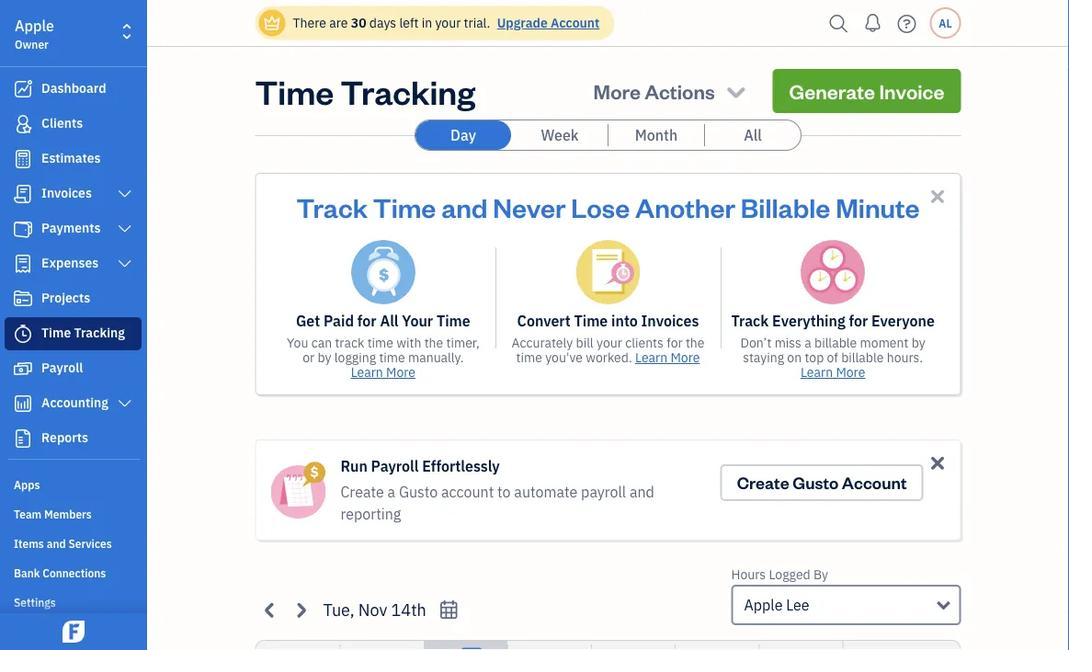 Task type: locate. For each thing, give the bounding box(es) containing it.
chevron large down image
[[116, 187, 133, 201], [116, 222, 133, 236]]

invoices down estimates link
[[41, 184, 92, 201]]

apple down hours
[[745, 596, 783, 615]]

0 horizontal spatial time tracking
[[41, 324, 125, 341]]

1 chevron large down image from the top
[[116, 187, 133, 201]]

0 horizontal spatial your
[[435, 14, 461, 31]]

chevron large down image
[[116, 257, 133, 271], [116, 396, 133, 411]]

actions
[[645, 78, 715, 104]]

1 horizontal spatial by
[[912, 334, 926, 351]]

0 horizontal spatial by
[[318, 349, 332, 366]]

left
[[400, 14, 419, 31]]

by
[[912, 334, 926, 351], [318, 349, 332, 366]]

1 horizontal spatial a
[[805, 334, 812, 351]]

timer,
[[447, 334, 480, 351]]

1 vertical spatial tracking
[[74, 324, 125, 341]]

1 horizontal spatial gusto
[[793, 472, 839, 493]]

chevron large down image down estimates link
[[116, 187, 133, 201]]

chevron large down image for invoices
[[116, 187, 133, 201]]

chevron large down image inside invoices link
[[116, 187, 133, 201]]

0 vertical spatial chevron large down image
[[116, 257, 133, 271]]

for for all
[[358, 311, 377, 331]]

by
[[814, 566, 829, 583]]

billable down "everything"
[[815, 334, 858, 351]]

account left close image
[[842, 472, 907, 493]]

go to help image
[[893, 10, 922, 37]]

time inside get paid for all your time you can track time with the timer, or by logging time manually. learn more
[[437, 311, 471, 331]]

gusto
[[793, 472, 839, 493], [399, 482, 438, 502]]

for up moment
[[849, 311, 869, 331]]

learn down miss
[[801, 364, 833, 381]]

apple for lee
[[745, 596, 783, 615]]

0 vertical spatial your
[[435, 14, 461, 31]]

account
[[551, 14, 600, 31], [842, 472, 907, 493]]

0 horizontal spatial tracking
[[74, 324, 125, 341]]

2 chevron large down image from the top
[[116, 222, 133, 236]]

get
[[296, 311, 320, 331]]

0 horizontal spatial create
[[341, 482, 384, 502]]

track
[[297, 189, 368, 224], [732, 311, 769, 331]]

payroll
[[41, 359, 83, 376], [371, 457, 419, 476]]

1 vertical spatial chevron large down image
[[116, 222, 133, 236]]

2 chevron large down image from the top
[[116, 396, 133, 411]]

payment image
[[12, 220, 34, 238]]

notifications image
[[859, 5, 888, 41]]

payroll right run
[[371, 457, 419, 476]]

0 vertical spatial track
[[297, 189, 368, 224]]

1 vertical spatial a
[[388, 482, 396, 502]]

paid
[[324, 311, 354, 331]]

1 horizontal spatial apple
[[745, 596, 783, 615]]

chevron large down image for accounting
[[116, 396, 133, 411]]

and left never
[[442, 189, 488, 224]]

to
[[498, 482, 511, 502]]

tue, nov 14th
[[323, 599, 427, 621]]

time
[[368, 334, 394, 351], [379, 349, 405, 366], [517, 349, 543, 366]]

learn right worked.
[[636, 349, 668, 366]]

0 vertical spatial payroll
[[41, 359, 83, 376]]

track inside track everything for everyone don't miss a billable moment by staying on top of billable hours. learn more
[[732, 311, 769, 331]]

1 chevron large down image from the top
[[116, 257, 133, 271]]

run payroll effortlessly create a gusto account to automate payroll and reporting
[[341, 457, 655, 524]]

0 horizontal spatial the
[[425, 334, 444, 351]]

1 horizontal spatial learn
[[636, 349, 668, 366]]

your right the in
[[435, 14, 461, 31]]

1 vertical spatial all
[[380, 311, 399, 331]]

track for track time and never lose another billable minute
[[297, 189, 368, 224]]

account inside button
[[842, 472, 907, 493]]

1 vertical spatial payroll
[[371, 457, 419, 476]]

1 horizontal spatial account
[[842, 472, 907, 493]]

bank
[[14, 566, 40, 580]]

for up track at the left bottom of page
[[358, 311, 377, 331]]

chevron large down image right payments
[[116, 222, 133, 236]]

chevron large down image inside payments link
[[116, 222, 133, 236]]

2 horizontal spatial and
[[630, 482, 655, 502]]

freshbooks image
[[59, 621, 88, 643]]

1 horizontal spatial payroll
[[371, 457, 419, 476]]

report image
[[12, 430, 34, 448]]

by right or
[[318, 349, 332, 366]]

1 horizontal spatial tracking
[[341, 69, 476, 113]]

track up 'get paid for all your time' 'image'
[[297, 189, 368, 224]]

time down there
[[255, 69, 334, 113]]

generate
[[790, 78, 876, 104]]

2 vertical spatial and
[[47, 536, 66, 551]]

moment
[[861, 334, 909, 351]]

track up don't
[[732, 311, 769, 331]]

your
[[435, 14, 461, 31], [597, 334, 623, 351]]

1 horizontal spatial invoices
[[642, 311, 699, 331]]

1 horizontal spatial all
[[744, 126, 762, 145]]

the right 'clients'
[[686, 334, 705, 351]]

a right miss
[[805, 334, 812, 351]]

never
[[493, 189, 566, 224]]

1 vertical spatial chevron large down image
[[116, 396, 133, 411]]

time tracking down projects link
[[41, 324, 125, 341]]

team members link
[[5, 499, 142, 527]]

1 horizontal spatial and
[[442, 189, 488, 224]]

0 horizontal spatial apple
[[15, 16, 54, 35]]

track everything for everyone image
[[801, 240, 866, 304]]

items and services
[[14, 536, 112, 551]]

close image
[[928, 453, 949, 474]]

1 vertical spatial your
[[597, 334, 623, 351]]

your down convert time into invoices
[[597, 334, 623, 351]]

0 horizontal spatial track
[[297, 189, 368, 224]]

accurately
[[512, 334, 573, 351]]

tracking down projects link
[[74, 324, 125, 341]]

more down "with"
[[386, 364, 416, 381]]

0 vertical spatial chevron large down image
[[116, 187, 133, 201]]

more up 'month' 'link'
[[594, 78, 641, 104]]

billable
[[815, 334, 858, 351], [842, 349, 884, 366]]

apple inside 'dropdown button'
[[745, 596, 783, 615]]

0 vertical spatial invoices
[[41, 184, 92, 201]]

track for track everything for everyone don't miss a billable moment by staying on top of billable hours. learn more
[[732, 311, 769, 331]]

create inside button
[[737, 472, 790, 493]]

week
[[541, 126, 579, 145]]

for inside get paid for all your time you can track time with the timer, or by logging time manually. learn more
[[358, 311, 377, 331]]

close image
[[928, 186, 949, 207]]

and inside run payroll effortlessly create a gusto account to automate payroll and reporting
[[630, 482, 655, 502]]

invoices up 'clients'
[[642, 311, 699, 331]]

1 the from the left
[[425, 334, 444, 351]]

more right top
[[836, 364, 866, 381]]

time left you've
[[517, 349, 543, 366]]

for inside track everything for everyone don't miss a billable moment by staying on top of billable hours. learn more
[[849, 311, 869, 331]]

by inside get paid for all your time you can track time with the timer, or by logging time manually. learn more
[[318, 349, 332, 366]]

are
[[329, 14, 348, 31]]

2 the from the left
[[686, 334, 705, 351]]

the inside get paid for all your time you can track time with the timer, or by logging time manually. learn more
[[425, 334, 444, 351]]

search image
[[825, 10, 854, 37]]

chevron large down image inside expenses link
[[116, 257, 133, 271]]

2 horizontal spatial for
[[849, 311, 869, 331]]

0 horizontal spatial learn
[[351, 364, 383, 381]]

learn inside track everything for everyone don't miss a billable moment by staying on top of billable hours. learn more
[[801, 364, 833, 381]]

bank connections link
[[5, 558, 142, 586]]

0 vertical spatial all
[[744, 126, 762, 145]]

apple up owner
[[15, 16, 54, 35]]

everyone
[[872, 311, 935, 331]]

logging
[[335, 349, 376, 366]]

the right "with"
[[425, 334, 444, 351]]

0 horizontal spatial and
[[47, 536, 66, 551]]

time up 'get paid for all your time' 'image'
[[373, 189, 436, 224]]

1 vertical spatial account
[[842, 472, 907, 493]]

chevrondown image
[[724, 78, 749, 104]]

apps
[[14, 477, 40, 492]]

effortlessly
[[422, 457, 500, 476]]

apps link
[[5, 470, 142, 498]]

manually.
[[408, 349, 464, 366]]

payments
[[41, 219, 101, 236]]

0 horizontal spatial for
[[358, 311, 377, 331]]

invoice image
[[12, 185, 34, 203]]

create gusto account button
[[721, 465, 924, 501]]

1 vertical spatial track
[[732, 311, 769, 331]]

client image
[[12, 115, 34, 133]]

your
[[402, 311, 433, 331]]

you've
[[546, 349, 583, 366]]

0 horizontal spatial all
[[380, 311, 399, 331]]

track time and never lose another billable minute
[[297, 189, 920, 224]]

0 vertical spatial and
[[442, 189, 488, 224]]

1 vertical spatial and
[[630, 482, 655, 502]]

0 horizontal spatial payroll
[[41, 359, 83, 376]]

1 vertical spatial time tracking
[[41, 324, 125, 341]]

week link
[[512, 120, 608, 150]]

0 horizontal spatial a
[[388, 482, 396, 502]]

reporting
[[341, 505, 401, 524]]

can
[[312, 334, 332, 351]]

chevron large down image right expenses
[[116, 257, 133, 271]]

by down everyone
[[912, 334, 926, 351]]

convert time into invoices
[[517, 311, 699, 331]]

run
[[341, 457, 368, 476]]

generate invoice button
[[773, 69, 962, 113]]

all down chevrondown image at the top right
[[744, 126, 762, 145]]

time right timer icon
[[41, 324, 71, 341]]

time up 'timer,'
[[437, 311, 471, 331]]

0 horizontal spatial account
[[551, 14, 600, 31]]

learn down track at the left bottom of page
[[351, 364, 383, 381]]

1 horizontal spatial track
[[732, 311, 769, 331]]

project image
[[12, 290, 34, 308]]

1 horizontal spatial create
[[737, 472, 790, 493]]

1 horizontal spatial your
[[597, 334, 623, 351]]

0 vertical spatial a
[[805, 334, 812, 351]]

time right logging
[[379, 349, 405, 366]]

time tracking down '30'
[[255, 69, 476, 113]]

al button
[[930, 7, 962, 39]]

1 vertical spatial apple
[[745, 596, 783, 615]]

chevron large down image for payments
[[116, 222, 133, 236]]

time tracking inside main element
[[41, 324, 125, 341]]

month link
[[609, 120, 705, 150]]

chevron large down image inside accounting link
[[116, 396, 133, 411]]

and right items
[[47, 536, 66, 551]]

0 horizontal spatial gusto
[[399, 482, 438, 502]]

1 vertical spatial invoices
[[642, 311, 699, 331]]

1 horizontal spatial for
[[667, 334, 683, 351]]

convert
[[517, 311, 571, 331]]

settings link
[[5, 588, 142, 615]]

track
[[335, 334, 365, 351]]

0 horizontal spatial invoices
[[41, 184, 92, 201]]

a up reporting
[[388, 482, 396, 502]]

payroll down time tracking link
[[41, 359, 83, 376]]

the inside accurately bill your clients for the time you've worked.
[[686, 334, 705, 351]]

tracking down the left
[[341, 69, 476, 113]]

1 horizontal spatial time tracking
[[255, 69, 476, 113]]

0 vertical spatial account
[[551, 14, 600, 31]]

1 horizontal spatial the
[[686, 334, 705, 351]]

more inside track everything for everyone don't miss a billable moment by staying on top of billable hours. learn more
[[836, 364, 866, 381]]

hours logged by
[[732, 566, 829, 583]]

for for everyone
[[849, 311, 869, 331]]

more inside dropdown button
[[594, 78, 641, 104]]

members
[[44, 507, 92, 522]]

2 horizontal spatial learn
[[801, 364, 833, 381]]

apple inside main element
[[15, 16, 54, 35]]

all left your
[[380, 311, 399, 331]]

lee
[[787, 596, 810, 615]]

account right upgrade
[[551, 14, 600, 31]]

all
[[744, 126, 762, 145], [380, 311, 399, 331]]

chevron large down image right the accounting
[[116, 396, 133, 411]]

and right the payroll
[[630, 482, 655, 502]]

tracking
[[341, 69, 476, 113], [74, 324, 125, 341]]

0 vertical spatial apple
[[15, 16, 54, 35]]

for right 'clients'
[[667, 334, 683, 351]]

hours.
[[887, 349, 924, 366]]

more
[[594, 78, 641, 104], [671, 349, 700, 366], [386, 364, 416, 381], [836, 364, 866, 381]]



Task type: describe. For each thing, give the bounding box(es) containing it.
upgrade account link
[[494, 14, 600, 31]]

items
[[14, 536, 44, 551]]

team
[[14, 507, 42, 522]]

lose
[[571, 189, 630, 224]]

in
[[422, 14, 432, 31]]

on
[[788, 349, 802, 366]]

billable
[[741, 189, 831, 224]]

payments link
[[5, 212, 142, 246]]

nov
[[359, 599, 388, 621]]

payroll
[[581, 482, 627, 502]]

30
[[351, 14, 367, 31]]

reports link
[[5, 422, 142, 455]]

connections
[[43, 566, 106, 580]]

team members
[[14, 507, 92, 522]]

estimates
[[41, 149, 101, 166]]

projects link
[[5, 282, 142, 315]]

accounting
[[41, 394, 108, 411]]

everything
[[773, 311, 846, 331]]

and inside main element
[[47, 536, 66, 551]]

bank connections
[[14, 566, 106, 580]]

invoice
[[880, 78, 945, 104]]

dashboard link
[[5, 73, 142, 106]]

trial.
[[464, 14, 491, 31]]

billable right of at the right of page
[[842, 349, 884, 366]]

crown image
[[263, 13, 282, 33]]

next day image
[[290, 599, 311, 621]]

automate
[[514, 482, 578, 502]]

accounting link
[[5, 387, 142, 420]]

create gusto account
[[737, 472, 907, 493]]

staying
[[743, 349, 785, 366]]

month
[[635, 126, 678, 145]]

time inside accurately bill your clients for the time you've worked.
[[517, 349, 543, 366]]

timer image
[[12, 325, 34, 343]]

invoices inside main element
[[41, 184, 92, 201]]

main element
[[0, 0, 193, 650]]

a inside run payroll effortlessly create a gusto account to automate payroll and reporting
[[388, 482, 396, 502]]

into
[[612, 311, 638, 331]]

a inside track everything for everyone don't miss a billable moment by staying on top of billable hours. learn more
[[805, 334, 812, 351]]

your inside accurately bill your clients for the time you've worked.
[[597, 334, 623, 351]]

time left "with"
[[368, 334, 394, 351]]

more actions button
[[585, 69, 758, 113]]

0 vertical spatial time tracking
[[255, 69, 476, 113]]

time inside time tracking link
[[41, 324, 71, 341]]

apple for owner
[[15, 16, 54, 35]]

chevron large down image for expenses
[[116, 257, 133, 271]]

generate invoice
[[790, 78, 945, 104]]

get paid for all your time image
[[351, 240, 416, 304]]

money image
[[12, 360, 34, 378]]

accurately bill your clients for the time you've worked.
[[512, 334, 705, 366]]

days
[[370, 14, 397, 31]]

of
[[827, 349, 839, 366]]

more right 'clients'
[[671, 349, 700, 366]]

apple lee
[[745, 596, 810, 615]]

upgrade
[[497, 14, 548, 31]]

dashboard image
[[12, 80, 34, 98]]

14th
[[391, 599, 427, 621]]

al
[[939, 16, 953, 30]]

0 vertical spatial tracking
[[341, 69, 476, 113]]

for inside accurately bill your clients for the time you've worked.
[[667, 334, 683, 351]]

don't
[[741, 334, 772, 351]]

settings
[[14, 595, 56, 610]]

payroll inside run payroll effortlessly create a gusto account to automate payroll and reporting
[[371, 457, 419, 476]]

choose a date image
[[438, 599, 460, 620]]

you
[[287, 334, 308, 351]]

all inside get paid for all your time you can track time with the timer, or by logging time manually. learn more
[[380, 311, 399, 331]]

expenses link
[[5, 247, 142, 281]]

reports
[[41, 429, 88, 446]]

learn inside get paid for all your time you can track time with the timer, or by logging time manually. learn more
[[351, 364, 383, 381]]

payroll inside main element
[[41, 359, 83, 376]]

estimate image
[[12, 150, 34, 168]]

clients
[[626, 334, 664, 351]]

convert time into invoices image
[[576, 240, 641, 304]]

more inside get paid for all your time you can track time with the timer, or by logging time manually. learn more
[[386, 364, 416, 381]]

by inside track everything for everyone don't miss a billable moment by staying on top of billable hours. learn more
[[912, 334, 926, 351]]

more actions
[[594, 78, 715, 104]]

hours
[[732, 566, 766, 583]]

account
[[442, 482, 494, 502]]

create inside run payroll effortlessly create a gusto account to automate payroll and reporting
[[341, 482, 384, 502]]

top
[[805, 349, 824, 366]]

another
[[636, 189, 736, 224]]

expense image
[[12, 255, 34, 273]]

clients link
[[5, 108, 142, 141]]

with
[[397, 334, 422, 351]]

estimates link
[[5, 143, 142, 176]]

apple lee button
[[732, 585, 962, 625]]

tue,
[[323, 599, 355, 621]]

learn more
[[636, 349, 700, 366]]

owner
[[15, 37, 49, 52]]

payroll link
[[5, 352, 142, 385]]

previous day image
[[260, 599, 281, 621]]

track everything for everyone don't miss a billable moment by staying on top of billable hours. learn more
[[732, 311, 935, 381]]

tracking inside main element
[[74, 324, 125, 341]]

minute
[[836, 189, 920, 224]]

time tracking link
[[5, 317, 142, 350]]

gusto inside button
[[793, 472, 839, 493]]

day
[[451, 126, 476, 145]]

worked.
[[586, 349, 633, 366]]

or
[[303, 349, 315, 366]]

apple owner
[[15, 16, 54, 52]]

projects
[[41, 289, 90, 306]]

there are 30 days left in your trial. upgrade account
[[293, 14, 600, 31]]

chart image
[[12, 395, 34, 413]]

logged
[[769, 566, 811, 583]]

expenses
[[41, 254, 99, 271]]

miss
[[775, 334, 802, 351]]

items and services link
[[5, 529, 142, 556]]

gusto inside run payroll effortlessly create a gusto account to automate payroll and reporting
[[399, 482, 438, 502]]

time up bill
[[574, 311, 608, 331]]

invoices link
[[5, 178, 142, 211]]



Task type: vqa. For each thing, say whether or not it's contained in the screenshot.
×
no



